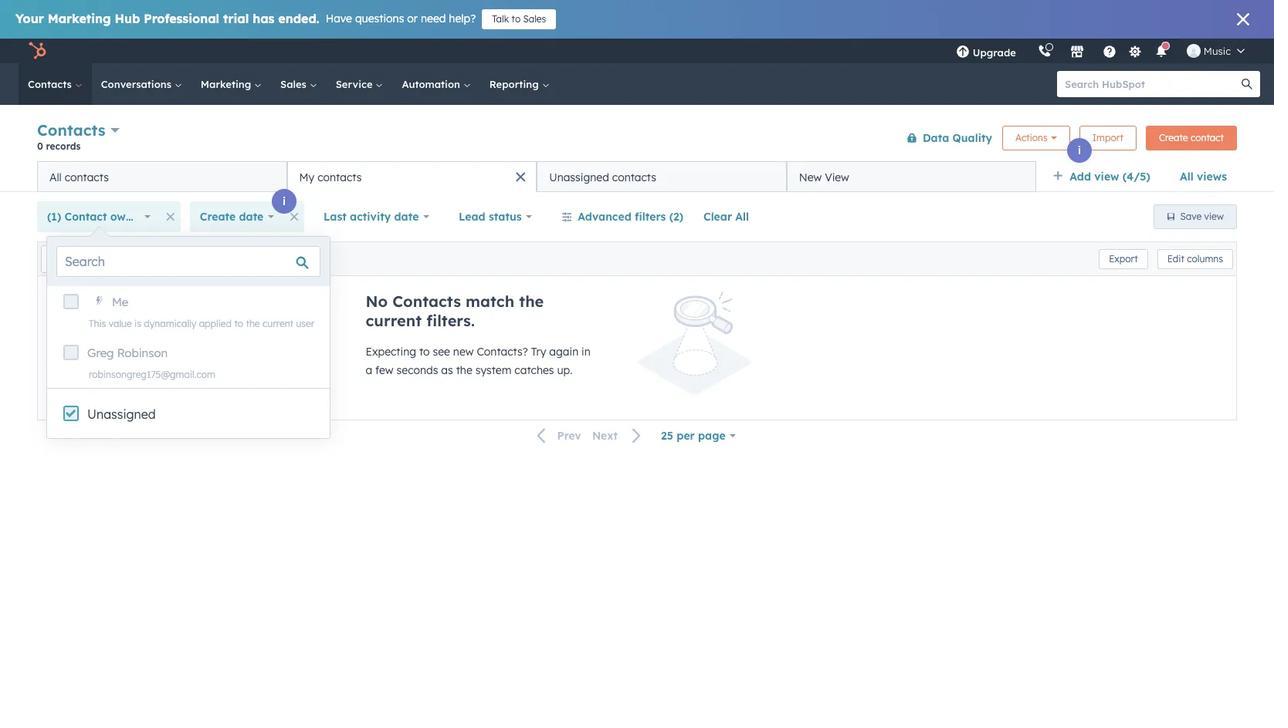 Task type: vqa. For each thing, say whether or not it's contained in the screenshot.
second Press to sort. image
no



Task type: describe. For each thing, give the bounding box(es) containing it.
greg robinson image
[[1187, 44, 1201, 58]]

export
[[1109, 253, 1138, 264]]

calling icon button
[[1032, 41, 1058, 61]]

prev
[[557, 430, 581, 443]]

1 vertical spatial to
[[234, 318, 243, 330]]

data quality button
[[897, 122, 993, 153]]

(1) contact owner button
[[37, 202, 160, 232]]

reporting link
[[480, 63, 559, 105]]

lead
[[459, 210, 486, 224]]

import
[[1093, 132, 1124, 143]]

0 records
[[37, 141, 81, 152]]

help?
[[449, 12, 476, 25]]

list box containing me
[[47, 287, 330, 388]]

or
[[407, 12, 418, 25]]

a
[[366, 364, 372, 378]]

marketplaces button
[[1061, 39, 1093, 63]]

25
[[661, 429, 673, 443]]

questions
[[355, 12, 404, 25]]

marketing link
[[191, 63, 271, 105]]

prev button
[[528, 426, 587, 447]]

me
[[112, 295, 128, 310]]

automation link
[[393, 63, 480, 105]]

search button
[[1234, 71, 1260, 97]]

add
[[1070, 170, 1091, 184]]

contacts?
[[477, 345, 528, 359]]

to for expecting
[[419, 345, 430, 359]]

up.
[[557, 364, 573, 378]]

professional
[[144, 11, 219, 26]]

contacts inside popup button
[[37, 120, 105, 140]]

new
[[799, 170, 822, 184]]

see
[[433, 345, 450, 359]]

25 per page button
[[651, 421, 746, 452]]

views
[[1197, 170, 1227, 184]]

as
[[441, 364, 453, 378]]

0 horizontal spatial i button
[[272, 189, 297, 214]]

unassigned for unassigned
[[87, 407, 156, 422]]

help button
[[1096, 39, 1123, 63]]

the inside list box
[[246, 318, 260, 330]]

Search HubSpot search field
[[1057, 71, 1246, 97]]

upgrade image
[[956, 46, 970, 59]]

(2)
[[669, 210, 684, 224]]

automation
[[402, 78, 463, 90]]

talk to sales button
[[482, 9, 556, 29]]

this
[[89, 318, 106, 330]]

conversations
[[101, 78, 174, 90]]

all views link
[[1170, 161, 1237, 192]]

your
[[15, 11, 44, 26]]

clear all button
[[694, 202, 759, 232]]

hub
[[115, 11, 140, 26]]

user
[[296, 318, 315, 330]]

data quality
[[923, 131, 992, 145]]

all contacts
[[49, 170, 109, 184]]

reporting
[[489, 78, 542, 90]]

try
[[531, 345, 546, 359]]

sales inside 'button'
[[523, 13, 546, 25]]

new view
[[799, 170, 849, 184]]

trial
[[223, 11, 249, 26]]

greg
[[87, 346, 114, 361]]

greg robinson
[[87, 346, 168, 361]]

0 horizontal spatial marketing
[[48, 11, 111, 26]]

contacts button
[[37, 119, 120, 141]]

the inside no contacts match the current filters.
[[519, 292, 544, 311]]

my
[[299, 170, 315, 184]]

marketplaces image
[[1070, 46, 1084, 59]]

need
[[421, 12, 446, 25]]

settings image
[[1129, 45, 1142, 59]]

all inside clear all button
[[735, 210, 749, 224]]

the inside the "expecting to see new contacts? try again in a few seconds as the system catches up."
[[456, 364, 472, 378]]

catches
[[515, 364, 554, 378]]

add view (4/5) button
[[1043, 161, 1170, 192]]

my contacts
[[299, 170, 362, 184]]

owner
[[110, 210, 144, 224]]

contacts for my contacts
[[318, 170, 362, 184]]

create date
[[200, 210, 264, 224]]

(1) contact owner
[[47, 210, 144, 224]]

create contact button
[[1146, 125, 1237, 150]]

my contacts button
[[287, 161, 537, 192]]

view for add
[[1094, 170, 1119, 184]]

1 vertical spatial i
[[283, 195, 286, 209]]

clear all
[[704, 210, 749, 224]]

per
[[677, 429, 695, 443]]

have
[[326, 12, 352, 25]]



Task type: locate. For each thing, give the bounding box(es) containing it.
(4/5)
[[1123, 170, 1151, 184]]

0 vertical spatial create
[[1159, 132, 1188, 143]]

few
[[375, 364, 394, 378]]

view inside button
[[1204, 211, 1224, 222]]

0 vertical spatial unassigned
[[549, 170, 609, 184]]

all for all contacts
[[49, 170, 62, 184]]

this value is dynamically applied to the current user
[[89, 318, 315, 330]]

1 horizontal spatial create
[[1159, 132, 1188, 143]]

marketing down trial
[[201, 78, 254, 90]]

2 horizontal spatial contacts
[[612, 170, 656, 184]]

edit columns button
[[1157, 249, 1233, 269]]

1 vertical spatial contacts
[[37, 120, 105, 140]]

save view button
[[1153, 205, 1237, 229]]

help image
[[1103, 46, 1117, 59]]

service
[[336, 78, 376, 90]]

sales right the talk
[[523, 13, 546, 25]]

1 vertical spatial marketing
[[201, 78, 254, 90]]

1 horizontal spatial the
[[456, 364, 472, 378]]

last
[[324, 210, 347, 224]]

to inside the talk to sales 'button'
[[512, 13, 521, 25]]

1 horizontal spatial all
[[735, 210, 749, 224]]

view
[[825, 170, 849, 184]]

notifications image
[[1154, 46, 1168, 59]]

unassigned down the robinsongreg175@gmail.com
[[87, 407, 156, 422]]

last activity date
[[324, 210, 419, 224]]

contacts inside all contacts button
[[65, 170, 109, 184]]

current left user
[[262, 318, 293, 330]]

save view
[[1180, 211, 1224, 222]]

advanced filters (2)
[[578, 210, 684, 224]]

calling icon image
[[1038, 45, 1052, 59]]

contacts for unassigned contacts
[[612, 170, 656, 184]]

2 horizontal spatial the
[[519, 292, 544, 311]]

all inside all contacts button
[[49, 170, 62, 184]]

unassigned inside button
[[549, 170, 609, 184]]

i button
[[1067, 138, 1092, 163], [272, 189, 297, 214]]

create left contact
[[1159, 132, 1188, 143]]

1 horizontal spatial sales
[[523, 13, 546, 25]]

all contacts button
[[37, 161, 287, 192]]

close image
[[1237, 13, 1250, 25]]

system
[[475, 364, 512, 378]]

next button
[[587, 426, 651, 447]]

edit columns
[[1167, 253, 1223, 264]]

list box
[[47, 287, 330, 388]]

the right as
[[456, 364, 472, 378]]

all left views
[[1180, 170, 1194, 184]]

contacts right 'no'
[[393, 292, 461, 311]]

0 vertical spatial sales
[[523, 13, 546, 25]]

all right clear
[[735, 210, 749, 224]]

1 vertical spatial sales
[[280, 78, 309, 90]]

create for create contact
[[1159, 132, 1188, 143]]

hubspot image
[[28, 42, 46, 60]]

marketing left hub
[[48, 11, 111, 26]]

1 contacts from the left
[[65, 170, 109, 184]]

0 horizontal spatial contacts
[[65, 170, 109, 184]]

music
[[1204, 45, 1231, 57]]

the right applied
[[246, 318, 260, 330]]

your marketing hub professional trial has ended. have questions or need help?
[[15, 11, 476, 26]]

0 vertical spatial contacts
[[28, 78, 75, 90]]

all inside all views link
[[1180, 170, 1194, 184]]

conversations link
[[92, 63, 191, 105]]

contacts up records on the left top of page
[[37, 120, 105, 140]]

0 horizontal spatial the
[[246, 318, 260, 330]]

again
[[549, 345, 579, 359]]

2 horizontal spatial all
[[1180, 170, 1194, 184]]

marketing
[[48, 11, 111, 26], [201, 78, 254, 90]]

2 vertical spatial the
[[456, 364, 472, 378]]

to right the talk
[[512, 13, 521, 25]]

contacts down records on the left top of page
[[65, 170, 109, 184]]

lead status button
[[449, 202, 542, 232]]

view inside popup button
[[1094, 170, 1119, 184]]

0 horizontal spatial date
[[239, 210, 264, 224]]

0 horizontal spatial unassigned
[[87, 407, 156, 422]]

0 horizontal spatial sales
[[280, 78, 309, 90]]

create contact
[[1159, 132, 1224, 143]]

date up search search box
[[239, 210, 264, 224]]

seconds
[[397, 364, 438, 378]]

no contacts match the current filters.
[[366, 292, 544, 331]]

date
[[239, 210, 264, 224], [394, 210, 419, 224]]

music button
[[1178, 39, 1254, 63]]

all down "0 records"
[[49, 170, 62, 184]]

robinson
[[117, 346, 168, 361]]

2 horizontal spatial to
[[512, 13, 521, 25]]

expecting to see new contacts? try again in a few seconds as the system catches up.
[[366, 345, 591, 378]]

1 vertical spatial i button
[[272, 189, 297, 214]]

unassigned for unassigned contacts
[[549, 170, 609, 184]]

notifications button
[[1148, 39, 1174, 63]]

match
[[466, 292, 514, 311]]

0 horizontal spatial view
[[1094, 170, 1119, 184]]

0 horizontal spatial create
[[200, 210, 236, 224]]

data
[[923, 131, 949, 145]]

i button left last
[[272, 189, 297, 214]]

expecting
[[366, 345, 416, 359]]

to left see
[[419, 345, 430, 359]]

menu
[[945, 39, 1256, 63]]

all for all views
[[1180, 170, 1194, 184]]

new
[[453, 345, 474, 359]]

0 horizontal spatial i
[[283, 195, 286, 209]]

0 vertical spatial marketing
[[48, 11, 111, 26]]

contacts for all contacts
[[65, 170, 109, 184]]

unassigned up advanced
[[549, 170, 609, 184]]

actions button
[[1002, 125, 1070, 150]]

settings link
[[1126, 43, 1145, 59]]

page
[[698, 429, 726, 443]]

0 vertical spatial the
[[519, 292, 544, 311]]

Search search field
[[56, 246, 321, 277]]

create for create date
[[200, 210, 236, 224]]

25 per page
[[661, 429, 726, 443]]

has
[[253, 11, 274, 26]]

1 horizontal spatial unassigned
[[549, 170, 609, 184]]

create up search search box
[[200, 210, 236, 224]]

contacts inside no contacts match the current filters.
[[393, 292, 461, 311]]

no
[[366, 292, 388, 311]]

contacts down contacts 'banner' at top
[[612, 170, 656, 184]]

contacts right my
[[318, 170, 362, 184]]

contacts banner
[[37, 118, 1237, 161]]

menu item
[[1027, 39, 1030, 63]]

contacts inside my contacts 'button'
[[318, 170, 362, 184]]

the
[[519, 292, 544, 311], [246, 318, 260, 330], [456, 364, 472, 378]]

sales link
[[271, 63, 326, 105]]

clear
[[704, 210, 732, 224]]

advanced filters (2) button
[[552, 202, 694, 232]]

unassigned contacts button
[[537, 161, 787, 192]]

add view (4/5)
[[1070, 170, 1151, 184]]

filters.
[[426, 311, 475, 331]]

1 vertical spatial view
[[1204, 211, 1224, 222]]

unassigned
[[549, 170, 609, 184], [87, 407, 156, 422]]

0 vertical spatial i
[[1078, 144, 1081, 158]]

0
[[37, 141, 43, 152]]

create
[[1159, 132, 1188, 143], [200, 210, 236, 224]]

current up the expecting
[[366, 311, 422, 331]]

create inside create date popup button
[[200, 210, 236, 224]]

talk
[[492, 13, 509, 25]]

create inside create contact button
[[1159, 132, 1188, 143]]

i button up add
[[1067, 138, 1092, 163]]

2 contacts from the left
[[318, 170, 362, 184]]

is
[[134, 318, 141, 330]]

value
[[109, 318, 132, 330]]

current inside no contacts match the current filters.
[[366, 311, 422, 331]]

view right add
[[1094, 170, 1119, 184]]

unassigned contacts
[[549, 170, 656, 184]]

activity
[[350, 210, 391, 224]]

0 horizontal spatial all
[[49, 170, 62, 184]]

export button
[[1099, 249, 1148, 269]]

1 vertical spatial create
[[200, 210, 236, 224]]

2 vertical spatial contacts
[[393, 292, 461, 311]]

1 vertical spatial the
[[246, 318, 260, 330]]

in
[[582, 345, 591, 359]]

contacts
[[65, 170, 109, 184], [318, 170, 362, 184], [612, 170, 656, 184]]

lead status
[[459, 210, 522, 224]]

1 horizontal spatial contacts
[[318, 170, 362, 184]]

1 horizontal spatial to
[[419, 345, 430, 359]]

1 horizontal spatial i
[[1078, 144, 1081, 158]]

contact
[[65, 210, 107, 224]]

0 horizontal spatial current
[[262, 318, 293, 330]]

0 vertical spatial to
[[512, 13, 521, 25]]

1 horizontal spatial date
[[394, 210, 419, 224]]

1 horizontal spatial marketing
[[201, 78, 254, 90]]

date right activity
[[394, 210, 419, 224]]

to right applied
[[234, 318, 243, 330]]

search image
[[1242, 79, 1253, 90]]

view right save
[[1204, 211, 1224, 222]]

to
[[512, 13, 521, 25], [234, 318, 243, 330], [419, 345, 430, 359]]

0 horizontal spatial to
[[234, 318, 243, 330]]

to inside the "expecting to see new contacts? try again in a few seconds as the system catches up."
[[419, 345, 430, 359]]

Search name, phone, email addresses, or company search field
[[41, 245, 229, 273]]

view for save
[[1204, 211, 1224, 222]]

1 horizontal spatial current
[[366, 311, 422, 331]]

all views
[[1180, 170, 1227, 184]]

1 vertical spatial unassigned
[[87, 407, 156, 422]]

0 vertical spatial i button
[[1067, 138, 1092, 163]]

1 date from the left
[[239, 210, 264, 224]]

contacts inside unassigned contacts button
[[612, 170, 656, 184]]

i
[[1078, 144, 1081, 158], [283, 195, 286, 209]]

pagination navigation
[[528, 426, 651, 447]]

last activity date button
[[314, 202, 439, 232]]

0 vertical spatial view
[[1094, 170, 1119, 184]]

2 date from the left
[[394, 210, 419, 224]]

dynamically
[[144, 318, 196, 330]]

the right match
[[519, 292, 544, 311]]

1 horizontal spatial view
[[1204, 211, 1224, 222]]

contacts link
[[19, 63, 92, 105]]

(1)
[[47, 210, 61, 224]]

2 vertical spatial to
[[419, 345, 430, 359]]

actions
[[1016, 132, 1048, 143]]

menu containing music
[[945, 39, 1256, 63]]

talk to sales
[[492, 13, 546, 25]]

next
[[592, 430, 618, 443]]

save
[[1180, 211, 1202, 222]]

edit
[[1167, 253, 1185, 264]]

3 contacts from the left
[[612, 170, 656, 184]]

sales left service
[[280, 78, 309, 90]]

applied
[[199, 318, 232, 330]]

robinsongreg175@gmail.com
[[89, 369, 215, 381]]

to for talk
[[512, 13, 521, 25]]

create date button
[[190, 202, 284, 232]]

advanced
[[578, 210, 631, 224]]

1 horizontal spatial i button
[[1067, 138, 1092, 163]]

contacts down hubspot link
[[28, 78, 75, 90]]



